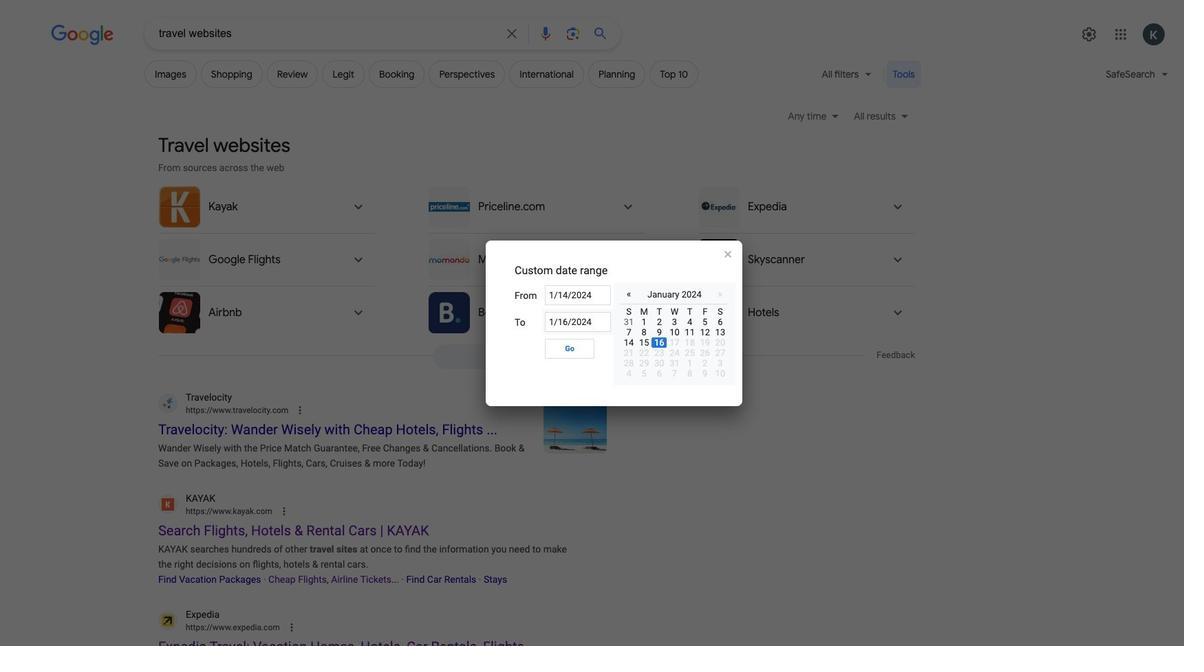 Task type: vqa. For each thing, say whether or not it's contained in the screenshot.
NORTON related to Blvd,
no



Task type: locate. For each thing, give the bounding box(es) containing it.
row
[[621, 286, 728, 304]]

None search field
[[0, 17, 621, 50]]

google image
[[51, 25, 114, 45]]

column header up 13 jan cell
[[713, 304, 728, 317]]

column header up '11 jan' cell
[[682, 304, 698, 317]]

dialog
[[486, 240, 742, 406]]

4 column header from the left
[[667, 304, 682, 317]]

11 jan cell
[[682, 327, 698, 338]]

travel websites from www.travelocity.com image
[[544, 391, 607, 454]]

7 jan cell
[[621, 327, 637, 338]]

7 column header from the left
[[713, 304, 728, 317]]

2 column header from the left
[[637, 304, 652, 317]]

column header up 9 jan cell
[[652, 304, 667, 317]]

6 column header from the left
[[698, 304, 713, 317]]

search by image image
[[565, 25, 581, 42]]

16 jan cell
[[652, 338, 667, 348]]

grid
[[621, 304, 728, 379]]

1 jan cell
[[637, 317, 652, 327]]

3 column header from the left
[[652, 304, 667, 317]]

column header up 12 jan cell
[[698, 304, 713, 317]]

column header up 8 jan cell
[[637, 304, 652, 317]]

None text field
[[186, 405, 289, 417], [186, 506, 272, 518], [186, 405, 289, 417], [186, 506, 272, 518]]

14 jan cell
[[621, 338, 637, 348]]

2 jan cell
[[652, 317, 667, 327]]

4 jan cell
[[682, 317, 698, 327]]

5 column header from the left
[[682, 304, 698, 317]]

None text field
[[545, 285, 611, 305], [545, 312, 611, 332], [186, 622, 280, 634], [545, 285, 611, 305], [545, 312, 611, 332], [186, 622, 280, 634]]

column header up 10 jan cell
[[667, 304, 682, 317]]

13 jan cell
[[713, 327, 728, 338]]

heading
[[515, 264, 608, 277]]

8 jan cell
[[637, 327, 652, 338]]

column header
[[621, 304, 637, 317], [637, 304, 652, 317], [652, 304, 667, 317], [667, 304, 682, 317], [682, 304, 698, 317], [698, 304, 713, 317], [713, 304, 728, 317]]

column header up 7 jan cell
[[621, 304, 637, 317]]



Task type: describe. For each thing, give the bounding box(es) containing it.
3 jan cell
[[667, 317, 682, 327]]

9 jan cell
[[652, 327, 667, 338]]

1 column header from the left
[[621, 304, 637, 317]]

5 jan cell
[[698, 317, 713, 327]]

12 jan cell
[[698, 327, 713, 338]]

6 jan cell
[[713, 317, 728, 327]]

10 jan cell
[[667, 327, 682, 338]]

31 dec cell
[[621, 317, 637, 327]]

15 jan cell
[[637, 338, 652, 348]]

search by voice image
[[537, 25, 554, 42]]



